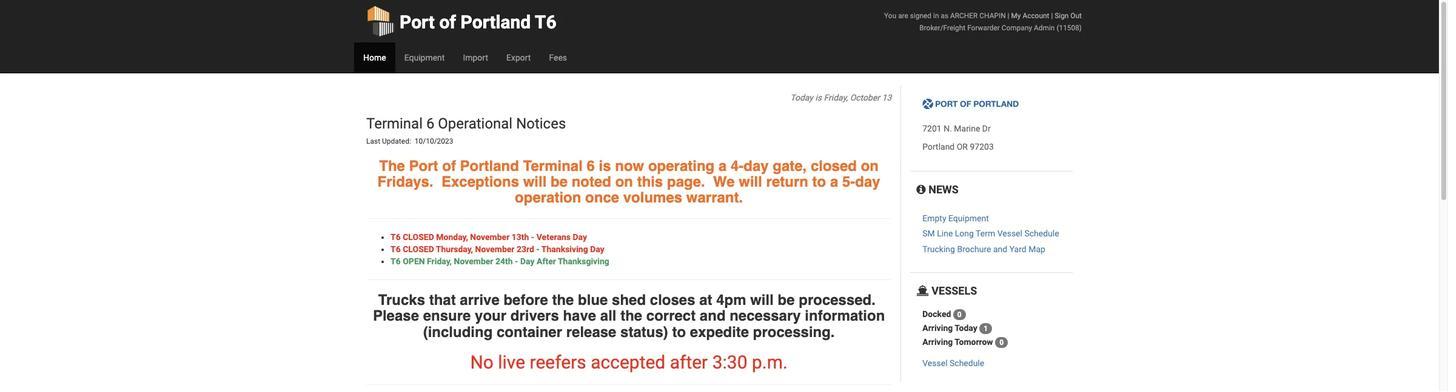 Task type: locate. For each thing, give the bounding box(es) containing it.
| left my
[[1008, 12, 1010, 20]]

1 horizontal spatial 0
[[1000, 339, 1004, 347]]

we
[[713, 173, 735, 190]]

a left 5-
[[830, 173, 839, 190]]

- right the 23rd
[[536, 244, 540, 254]]

day up thanksiving
[[573, 232, 587, 242]]

1 horizontal spatial is
[[816, 93, 822, 103]]

- right "24th"
[[515, 256, 518, 266]]

vessel
[[998, 229, 1023, 239], [923, 359, 948, 368]]

and right the correct
[[700, 308, 726, 325]]

to
[[813, 173, 826, 190], [672, 324, 686, 341]]

3:30
[[713, 352, 748, 373]]

2 horizontal spatial day
[[590, 244, 605, 254]]

1 vertical spatial arriving
[[923, 337, 953, 347]]

to up after
[[672, 324, 686, 341]]

5-
[[843, 173, 856, 190]]

6
[[426, 115, 435, 132], [587, 157, 595, 174]]

before
[[504, 292, 548, 309]]

| left sign
[[1052, 12, 1053, 20]]

1 vertical spatial and
[[700, 308, 726, 325]]

terminal 6 operational notices last updated:  10/10/2023
[[366, 115, 570, 146]]

be up "processing."
[[778, 292, 795, 309]]

schedule up map
[[1025, 229, 1060, 239]]

map
[[1029, 244, 1046, 254]]

port up equipment "dropdown button"
[[400, 12, 435, 33]]

live
[[498, 352, 525, 373]]

0 right docked
[[958, 311, 962, 319]]

t6 left open
[[391, 256, 401, 266]]

0 vertical spatial port
[[400, 12, 435, 33]]

0 vertical spatial and
[[994, 244, 1008, 254]]

1 horizontal spatial on
[[861, 157, 879, 174]]

1 horizontal spatial -
[[531, 232, 535, 242]]

1 horizontal spatial 6
[[587, 157, 595, 174]]

0 horizontal spatial is
[[599, 157, 611, 174]]

out
[[1071, 12, 1082, 20]]

on
[[861, 157, 879, 174], [616, 173, 633, 190]]

0 horizontal spatial 0
[[958, 311, 962, 319]]

port of portland t6
[[400, 12, 557, 33]]

t6
[[535, 12, 557, 33], [391, 232, 401, 242], [391, 244, 401, 254], [391, 256, 401, 266]]

1 vertical spatial today
[[955, 323, 978, 333]]

arrive
[[460, 292, 500, 309]]

day left gate,
[[744, 157, 769, 174]]

0 vertical spatial schedule
[[1025, 229, 1060, 239]]

november
[[470, 232, 510, 242], [475, 244, 515, 254], [454, 256, 493, 266]]

of inside the port of portland terminal 6 is now operating a 4-day gate, closed on fridays .  exceptions will be noted on this page.  we will return to a 5-day operation once volumes warrant.
[[442, 157, 456, 174]]

1 vertical spatial equipment
[[949, 214, 989, 223]]

vessel inside empty equipment sm line long term vessel schedule trucking brochure and yard map
[[998, 229, 1023, 239]]

1 vertical spatial friday,
[[427, 256, 452, 266]]

0 vertical spatial equipment
[[404, 53, 445, 62]]

day left info circle "image" at the top right of the page
[[856, 173, 881, 190]]

equipment up 'long'
[[949, 214, 989, 223]]

portland up import "popup button"
[[461, 12, 531, 33]]

port
[[400, 12, 435, 33], [409, 157, 438, 174]]

0 vertical spatial terminal
[[366, 115, 423, 132]]

1 horizontal spatial today
[[955, 323, 978, 333]]

portland or 97203
[[923, 142, 994, 152]]

port down 10/10/2023
[[409, 157, 438, 174]]

1 horizontal spatial schedule
[[1025, 229, 1060, 239]]

portland inside the port of portland terminal 6 is now operating a 4-day gate, closed on fridays .  exceptions will be noted on this page.  we will return to a 5-day operation once volumes warrant.
[[460, 157, 519, 174]]

1 vertical spatial closed
[[403, 244, 434, 254]]

schedule down "tomorrow"
[[950, 359, 985, 368]]

today is friday, october 13
[[791, 93, 892, 103]]

now
[[615, 157, 644, 174]]

0 vertical spatial friday,
[[824, 93, 848, 103]]

vessel down the docked 0 arriving today 1 arriving tomorrow 0
[[923, 359, 948, 368]]

0 horizontal spatial day
[[520, 256, 535, 266]]

0 horizontal spatial equipment
[[404, 53, 445, 62]]

1 horizontal spatial terminal
[[523, 157, 583, 174]]

as
[[941, 12, 949, 20]]

1 vertical spatial terminal
[[523, 157, 583, 174]]

in
[[934, 12, 939, 20]]

schedule
[[1025, 229, 1060, 239], [950, 359, 985, 368]]

a
[[719, 157, 727, 174], [830, 173, 839, 190]]

1 horizontal spatial equipment
[[949, 214, 989, 223]]

- right 13th
[[531, 232, 535, 242]]

no live reefers accepted after 3:30 p.m.
[[470, 352, 788, 373]]

import
[[463, 53, 488, 62]]

terminal
[[366, 115, 423, 132], [523, 157, 583, 174]]

expedite
[[690, 324, 749, 341]]

terminal up last
[[366, 115, 423, 132]]

0 horizontal spatial 6
[[426, 115, 435, 132]]

container
[[497, 324, 562, 341]]

be inside trucks that arrive before the blue shed closes at 4pm will be processed. please ensure your drivers have all the correct and necessary information (including container release status) to expedite processing.
[[778, 292, 795, 309]]

0 vertical spatial be
[[551, 173, 568, 190]]

sign out link
[[1055, 12, 1082, 20]]

1 vertical spatial to
[[672, 324, 686, 341]]

export
[[507, 53, 531, 62]]

terminal inside terminal 6 operational notices last updated:  10/10/2023
[[366, 115, 423, 132]]

vessels
[[929, 285, 977, 297]]

0 horizontal spatial terminal
[[366, 115, 423, 132]]

be left noted at the left
[[551, 173, 568, 190]]

(including
[[423, 324, 493, 341]]

0 vertical spatial closed
[[403, 232, 434, 242]]

to left 5-
[[813, 173, 826, 190]]

1 horizontal spatial to
[[813, 173, 826, 190]]

0 horizontal spatial today
[[791, 93, 813, 103]]

of down 10/10/2023
[[442, 157, 456, 174]]

to inside trucks that arrive before the blue shed closes at 4pm will be processed. please ensure your drivers have all the correct and necessary information (including container release status) to expedite processing.
[[672, 324, 686, 341]]

of
[[439, 12, 456, 33], [442, 157, 456, 174]]

0 horizontal spatial to
[[672, 324, 686, 341]]

6 up 10/10/2023
[[426, 115, 435, 132]]

the port of portland terminal 6 is now operating a 4-day gate, closed on fridays .  exceptions will be noted on this page.  we will return to a 5-day operation once volumes warrant.
[[378, 157, 881, 206]]

open
[[403, 256, 425, 266]]

1 horizontal spatial the
[[621, 308, 643, 325]]

t6 up fees popup button
[[535, 12, 557, 33]]

0 horizontal spatial -
[[515, 256, 518, 266]]

will right we
[[739, 173, 763, 190]]

1 vertical spatial day
[[590, 244, 605, 254]]

1 vertical spatial 6
[[587, 157, 595, 174]]

0 horizontal spatial on
[[616, 173, 633, 190]]

0 vertical spatial vessel
[[998, 229, 1023, 239]]

0 vertical spatial arriving
[[923, 323, 953, 333]]

terminal inside the port of portland terminal 6 is now operating a 4-day gate, closed on fridays .  exceptions will be noted on this page.  we will return to a 5-day operation once volumes warrant.
[[523, 157, 583, 174]]

closed
[[403, 232, 434, 242], [403, 244, 434, 254]]

0
[[958, 311, 962, 319], [1000, 339, 1004, 347]]

of up equipment "dropdown button"
[[439, 12, 456, 33]]

home
[[363, 53, 386, 62]]

portland down terminal 6 operational notices last updated:  10/10/2023
[[460, 157, 519, 174]]

veterans
[[537, 232, 571, 242]]

the left blue
[[552, 292, 574, 309]]

1 horizontal spatial vessel
[[998, 229, 1023, 239]]

blue
[[578, 292, 608, 309]]

shed
[[612, 292, 646, 309]]

or
[[957, 142, 968, 152]]

1 vertical spatial is
[[599, 157, 611, 174]]

1 horizontal spatial be
[[778, 292, 795, 309]]

0 vertical spatial to
[[813, 173, 826, 190]]

empty
[[923, 214, 947, 223]]

p.m.
[[752, 352, 788, 373]]

information
[[805, 308, 885, 325]]

chapin
[[980, 12, 1006, 20]]

your
[[475, 308, 507, 325]]

sm
[[923, 229, 935, 239]]

is left the october
[[816, 93, 822, 103]]

gate,
[[773, 157, 807, 174]]

1 vertical spatial port
[[409, 157, 438, 174]]

processing.
[[753, 324, 835, 341]]

friday, inside the t6 closed monday, november 13th - veterans day t6 closed thursday, november 23rd - thanksiving day t6 open friday, november 24th - day after thanksgiving
[[427, 256, 452, 266]]

empty equipment sm line long term vessel schedule trucking brochure and yard map
[[923, 214, 1060, 254]]

to inside the port of portland terminal 6 is now operating a 4-day gate, closed on fridays .  exceptions will be noted on this page.  we will return to a 5-day operation once volumes warrant.
[[813, 173, 826, 190]]

1 vertical spatial portland
[[923, 142, 955, 152]]

arriving up vessel schedule
[[923, 337, 953, 347]]

0 vertical spatial portland
[[461, 12, 531, 33]]

0 horizontal spatial a
[[719, 157, 727, 174]]

day up thanksgiving
[[590, 244, 605, 254]]

0 horizontal spatial day
[[744, 157, 769, 174]]

1 closed from the top
[[403, 232, 434, 242]]

operational
[[438, 115, 513, 132]]

equipment right home
[[404, 53, 445, 62]]

friday, left the october
[[824, 93, 848, 103]]

dr
[[983, 124, 991, 134]]

1 horizontal spatial |
[[1052, 12, 1053, 20]]

0 vertical spatial of
[[439, 12, 456, 33]]

arriving down docked
[[923, 323, 953, 333]]

this
[[637, 173, 663, 190]]

schedule inside empty equipment sm line long term vessel schedule trucking brochure and yard map
[[1025, 229, 1060, 239]]

0 horizontal spatial schedule
[[950, 359, 985, 368]]

1 vertical spatial schedule
[[950, 359, 985, 368]]

0 horizontal spatial and
[[700, 308, 726, 325]]

1 vertical spatial of
[[442, 157, 456, 174]]

1 vertical spatial november
[[475, 244, 515, 254]]

a left 4-
[[719, 157, 727, 174]]

6 up once
[[587, 157, 595, 174]]

brochure
[[958, 244, 992, 254]]

6 inside the port of portland terminal 6 is now operating a 4-day gate, closed on fridays .  exceptions will be noted on this page.  we will return to a 5-day operation once volumes warrant.
[[587, 157, 595, 174]]

the right all
[[621, 308, 643, 325]]

day down the 23rd
[[520, 256, 535, 266]]

noted
[[572, 173, 612, 190]]

is left now
[[599, 157, 611, 174]]

friday, down thursday,
[[427, 256, 452, 266]]

necessary
[[730, 308, 801, 325]]

will right 4pm on the bottom
[[751, 292, 774, 309]]

0 vertical spatial 6
[[426, 115, 435, 132]]

long
[[955, 229, 974, 239]]

0 horizontal spatial be
[[551, 173, 568, 190]]

0 horizontal spatial the
[[552, 292, 574, 309]]

terminal up the "operation"
[[523, 157, 583, 174]]

97203
[[970, 142, 994, 152]]

2 vertical spatial -
[[515, 256, 518, 266]]

1 vertical spatial be
[[778, 292, 795, 309]]

t6 down 'fridays'
[[391, 232, 401, 242]]

and left yard
[[994, 244, 1008, 254]]

october
[[850, 93, 880, 103]]

last
[[366, 137, 380, 146]]

t6 closed monday, november 13th - veterans day t6 closed thursday, november 23rd - thanksiving day t6 open friday, november 24th - day after thanksgiving
[[391, 232, 610, 266]]

1 vertical spatial -
[[536, 244, 540, 254]]

1
[[984, 325, 988, 333]]

2 | from the left
[[1052, 12, 1053, 20]]

0 right "tomorrow"
[[1000, 339, 1004, 347]]

vessel up yard
[[998, 229, 1023, 239]]

on right 5-
[[861, 157, 879, 174]]

10/10/2023
[[415, 137, 454, 146]]

home button
[[354, 42, 395, 73]]

0 horizontal spatial friday,
[[427, 256, 452, 266]]

1 horizontal spatial friday,
[[824, 93, 848, 103]]

portland down 7201
[[923, 142, 955, 152]]

all
[[600, 308, 617, 325]]

marine
[[954, 124, 981, 134]]

equipment inside empty equipment sm line long term vessel schedule trucking brochure and yard map
[[949, 214, 989, 223]]

and
[[994, 244, 1008, 254], [700, 308, 726, 325]]

archer
[[951, 12, 978, 20]]

0 vertical spatial is
[[816, 93, 822, 103]]

2 vertical spatial portland
[[460, 157, 519, 174]]

the
[[552, 292, 574, 309], [621, 308, 643, 325]]

trucks that arrive before the blue shed closes at 4pm will be processed. please ensure your drivers have all the correct and necessary information (including container release status) to expedite processing.
[[373, 292, 885, 341]]

1 horizontal spatial and
[[994, 244, 1008, 254]]

port inside the port of portland terminal 6 is now operating a 4-day gate, closed on fridays .  exceptions will be noted on this page.  we will return to a 5-day operation once volumes warrant.
[[409, 157, 438, 174]]

0 vertical spatial day
[[573, 232, 587, 242]]

0 horizontal spatial |
[[1008, 12, 1010, 20]]

2 horizontal spatial -
[[536, 244, 540, 254]]

on left this at left
[[616, 173, 633, 190]]

4-
[[731, 157, 744, 174]]

0 horizontal spatial vessel
[[923, 359, 948, 368]]

1 horizontal spatial day
[[573, 232, 587, 242]]

and inside empty equipment sm line long term vessel schedule trucking brochure and yard map
[[994, 244, 1008, 254]]



Task type: vqa. For each thing, say whether or not it's contained in the screenshot.
top Status:
no



Task type: describe. For each thing, give the bounding box(es) containing it.
docked
[[923, 309, 951, 319]]

be inside the port of portland terminal 6 is now operating a 4-day gate, closed on fridays .  exceptions will be noted on this page.  we will return to a 5-day operation once volumes warrant.
[[551, 173, 568, 190]]

t6 up "trucks"
[[391, 244, 401, 254]]

fees button
[[540, 42, 576, 73]]

of inside port of portland t6 link
[[439, 12, 456, 33]]

today inside the docked 0 arriving today 1 arriving tomorrow 0
[[955, 323, 978, 333]]

7201 n. marine dr
[[923, 124, 991, 134]]

2 closed from the top
[[403, 244, 434, 254]]

(11508)
[[1057, 24, 1082, 32]]

export button
[[497, 42, 540, 73]]

status)
[[621, 324, 668, 341]]

broker/freight
[[920, 24, 966, 32]]

equipment inside "dropdown button"
[[404, 53, 445, 62]]

trucking
[[923, 244, 955, 254]]

line
[[937, 229, 953, 239]]

port of portland t6 image
[[923, 98, 1020, 111]]

equipment button
[[395, 42, 454, 73]]

after
[[670, 352, 708, 373]]

have
[[563, 308, 596, 325]]

closes
[[650, 292, 696, 309]]

will right exceptions
[[523, 173, 547, 190]]

thursday,
[[436, 244, 473, 254]]

warrant.
[[687, 189, 743, 206]]

you
[[885, 12, 897, 20]]

my account link
[[1012, 12, 1050, 20]]

account
[[1023, 12, 1050, 20]]

0 vertical spatial today
[[791, 93, 813, 103]]

4pm
[[717, 292, 747, 309]]

13th
[[512, 232, 529, 242]]

6 inside terminal 6 operational notices last updated:  10/10/2023
[[426, 115, 435, 132]]

please
[[373, 308, 419, 325]]

sign
[[1055, 12, 1069, 20]]

admin
[[1034, 24, 1055, 32]]

1 vertical spatial vessel
[[923, 359, 948, 368]]

port inside port of portland t6 link
[[400, 12, 435, 33]]

no
[[470, 352, 494, 373]]

drivers
[[511, 308, 559, 325]]

at
[[700, 292, 713, 309]]

notices
[[516, 115, 566, 132]]

return
[[767, 173, 809, 190]]

vessel schedule link
[[923, 359, 985, 368]]

24th
[[496, 256, 513, 266]]

2 vertical spatial november
[[454, 256, 493, 266]]

correct
[[647, 308, 696, 325]]

my
[[1012, 12, 1021, 20]]

processed.
[[799, 292, 876, 309]]

after
[[537, 256, 556, 266]]

ensure
[[423, 308, 471, 325]]

trucking brochure and yard map link
[[923, 244, 1046, 254]]

empty equipment link
[[923, 214, 989, 223]]

accepted
[[591, 352, 666, 373]]

0 vertical spatial november
[[470, 232, 510, 242]]

and inside trucks that arrive before the blue shed closes at 4pm will be processed. please ensure your drivers have all the correct and necessary information (including container release status) to expedite processing.
[[700, 308, 726, 325]]

trucks
[[378, 292, 425, 309]]

is inside the port of portland terminal 6 is now operating a 4-day gate, closed on fridays .  exceptions will be noted on this page.  we will return to a 5-day operation once volumes warrant.
[[599, 157, 611, 174]]

portland inside port of portland t6 link
[[461, 12, 531, 33]]

23rd
[[517, 244, 534, 254]]

1 horizontal spatial day
[[856, 173, 881, 190]]

operation
[[515, 189, 581, 206]]

2 vertical spatial day
[[520, 256, 535, 266]]

yard
[[1010, 244, 1027, 254]]

release
[[566, 324, 617, 341]]

thanksgiving
[[558, 256, 610, 266]]

thanksiving
[[542, 244, 588, 254]]

ship image
[[917, 286, 929, 297]]

reefers
[[530, 352, 587, 373]]

exceptions
[[442, 173, 519, 190]]

news
[[926, 183, 959, 196]]

vessel schedule
[[923, 359, 985, 368]]

0 vertical spatial 0
[[958, 311, 962, 319]]

company
[[1002, 24, 1033, 32]]

sm line long term vessel schedule link
[[923, 229, 1060, 239]]

2 arriving from the top
[[923, 337, 953, 347]]

docked 0 arriving today 1 arriving tomorrow 0
[[923, 309, 1004, 347]]

0 vertical spatial -
[[531, 232, 535, 242]]

info circle image
[[917, 185, 926, 196]]

you are signed in as archer chapin | my account | sign out broker/freight forwarder company admin (11508)
[[885, 12, 1082, 32]]

forwarder
[[968, 24, 1000, 32]]

1 | from the left
[[1008, 12, 1010, 20]]

will inside trucks that arrive before the blue shed closes at 4pm will be processed. please ensure your drivers have all the correct and necessary information (including container release status) to expedite processing.
[[751, 292, 774, 309]]

1 horizontal spatial a
[[830, 173, 839, 190]]

1 vertical spatial 0
[[1000, 339, 1004, 347]]

operating
[[648, 157, 715, 174]]

fridays
[[378, 173, 429, 190]]

13
[[882, 93, 892, 103]]

port of portland t6 link
[[366, 0, 557, 42]]

1 arriving from the top
[[923, 323, 953, 333]]

the
[[379, 157, 405, 174]]

once
[[585, 189, 619, 206]]

are
[[899, 12, 909, 20]]

that
[[429, 292, 456, 309]]



